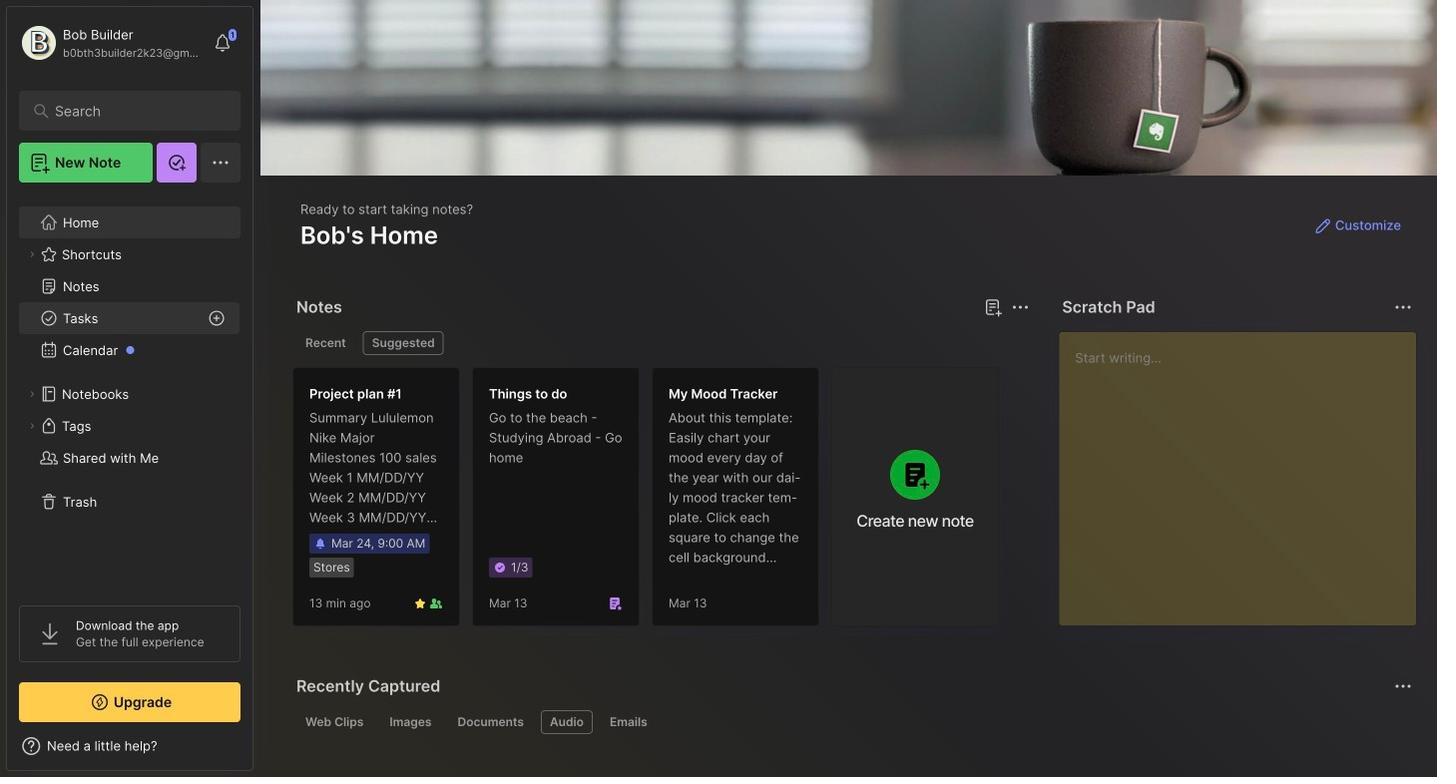 Task type: locate. For each thing, give the bounding box(es) containing it.
0 vertical spatial tab list
[[297, 331, 1027, 355]]

1 vertical spatial tab list
[[297, 711, 1410, 735]]

1 horizontal spatial more actions image
[[1392, 296, 1416, 319]]

None search field
[[55, 99, 214, 123]]

1 horizontal spatial more actions field
[[1390, 294, 1418, 321]]

1 more actions field from the left
[[1007, 294, 1035, 321]]

2 more actions field from the left
[[1390, 294, 1418, 321]]

row group
[[293, 367, 1011, 639]]

0 horizontal spatial more actions image
[[1009, 296, 1033, 319]]

tab
[[297, 331, 355, 355], [363, 331, 444, 355], [297, 711, 373, 735], [381, 711, 441, 735], [449, 711, 533, 735], [541, 711, 593, 735], [601, 711, 657, 735]]

tab list
[[297, 331, 1027, 355], [297, 711, 1410, 735]]

2 more actions image from the left
[[1392, 296, 1416, 319]]

expand notebooks image
[[26, 388, 38, 400]]

main element
[[0, 0, 260, 778]]

1 more actions image from the left
[[1009, 296, 1033, 319]]

tree inside main element
[[7, 195, 253, 588]]

0 horizontal spatial more actions field
[[1007, 294, 1035, 321]]

Start writing… text field
[[1076, 332, 1416, 610]]

More actions field
[[1007, 294, 1035, 321], [1390, 294, 1418, 321]]

tree
[[7, 195, 253, 588]]

Search text field
[[55, 102, 214, 121]]

more actions image
[[1009, 296, 1033, 319], [1392, 296, 1416, 319]]

expand tags image
[[26, 420, 38, 432]]

1 tab list from the top
[[297, 331, 1027, 355]]



Task type: describe. For each thing, give the bounding box(es) containing it.
none search field inside main element
[[55, 99, 214, 123]]

WHAT'S NEW field
[[7, 731, 253, 763]]

more actions image for second more actions field from left
[[1392, 296, 1416, 319]]

Account field
[[19, 23, 204, 63]]

more actions image for 2nd more actions field from the right
[[1009, 296, 1033, 319]]

click to collapse image
[[252, 741, 267, 765]]

2 tab list from the top
[[297, 711, 1410, 735]]



Task type: vqa. For each thing, say whether or not it's contained in the screenshot.
first tab list from the top
yes



